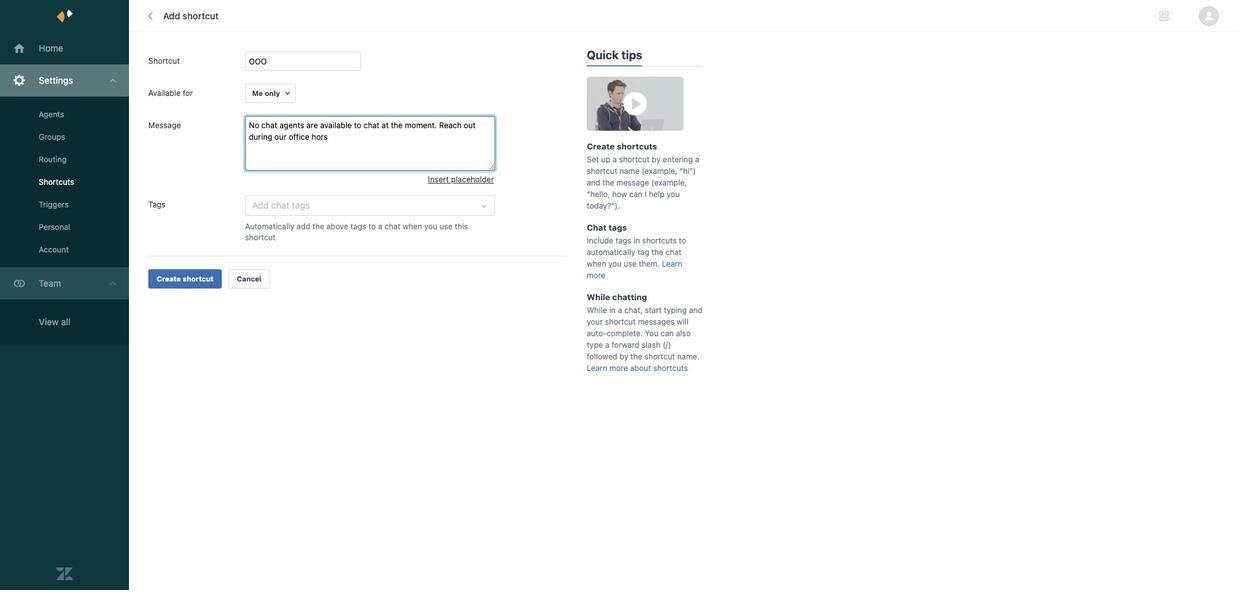Task type: describe. For each thing, give the bounding box(es) containing it.
also
[[676, 329, 691, 339]]

chat
[[587, 223, 607, 233]]

learn inside while chatting while in a chat, start typing and your shortcut messages will auto-complete. you can also type a forward slash (/) followed by the shortcut name. learn more about shortcuts
[[587, 364, 607, 373]]

while chatting while in a chat, start typing and your shortcut messages will auto-complete. you can also type a forward slash (/) followed by the shortcut name. learn more about shortcuts
[[587, 292, 703, 373]]

to inside include tags in shortcuts to automatically tag the chat when you use them.
[[679, 236, 686, 246]]

can inside while chatting while in a chat, start typing and your shortcut messages will auto-complete. you can also type a forward slash (/) followed by the shortcut name. learn more about shortcuts
[[661, 329, 674, 339]]

messages
[[638, 317, 675, 327]]

home
[[39, 43, 63, 54]]

more inside while chatting while in a chat, start typing and your shortcut messages will auto-complete. you can also type a forward slash (/) followed by the shortcut name. learn more about shortcuts
[[610, 364, 628, 373]]

Add chat tags field
[[252, 198, 473, 214]]

chat tags
[[587, 223, 627, 233]]

a inside the 'automatically add the above tags to a chat when you use this shortcut'
[[378, 222, 382, 232]]

view
[[39, 317, 59, 328]]

quick tips
[[587, 48, 643, 62]]

learn inside learn more
[[662, 259, 683, 269]]

automatically
[[245, 222, 294, 232]]

tags
[[148, 200, 166, 210]]

how
[[612, 190, 627, 199]]

when inside the 'automatically add the above tags to a chat when you use this shortcut'
[[403, 222, 422, 232]]

the inside create shortcuts set up a shortcut by entering a shortcut name (example, "hi") and the message (example, "hello, how can i help you today?").
[[603, 178, 615, 188]]

you
[[645, 329, 659, 339]]

a right up
[[613, 155, 617, 164]]

add
[[163, 10, 180, 21]]

the inside the 'automatically add the above tags to a chat when you use this shortcut'
[[313, 222, 324, 232]]

will
[[677, 317, 689, 327]]

account
[[39, 245, 69, 255]]

include tags in shortcuts to automatically tag the chat when you use them.
[[587, 236, 686, 269]]

team
[[39, 278, 61, 289]]

i
[[645, 190, 647, 199]]

1 vertical spatial (example,
[[651, 178, 687, 188]]

learn more link
[[587, 259, 683, 281]]

"hi")
[[680, 166, 696, 176]]

available
[[148, 88, 181, 98]]

type
[[587, 341, 603, 350]]

to inside the 'automatically add the above tags to a chat when you use this shortcut'
[[369, 222, 376, 232]]

tags for include
[[616, 236, 632, 246]]

insert placeholder
[[428, 175, 494, 184]]

quick
[[587, 48, 619, 62]]

insert placeholder button
[[428, 171, 494, 189]]

add
[[297, 222, 310, 232]]

the inside include tags in shortcuts to automatically tag the chat when you use them.
[[652, 248, 664, 257]]

you inside create shortcuts set up a shortcut by entering a shortcut name (example, "hi") and the message (example, "hello, how can i help you today?").
[[667, 190, 680, 199]]

"hello,
[[587, 190, 610, 199]]

(/)
[[663, 341, 671, 350]]

for
[[183, 88, 193, 98]]

by inside while chatting while in a chat, start typing and your shortcut messages will auto-complete. you can also type a forward slash (/) followed by the shortcut name. learn more about shortcuts
[[620, 352, 629, 362]]

tips
[[622, 48, 643, 62]]

shortcut inside create shortcut button
[[183, 275, 214, 283]]

chat inside the 'automatically add the above tags to a chat when you use this shortcut'
[[385, 222, 401, 232]]

forward
[[612, 341, 640, 350]]

typing
[[664, 306, 687, 315]]

create shortcuts set up a shortcut by entering a shortcut name (example, "hi") and the message (example, "hello, how can i help you today?").
[[587, 141, 700, 211]]

me only
[[252, 89, 280, 97]]

create shortcut
[[157, 275, 214, 283]]

followed
[[587, 352, 618, 362]]

this
[[455, 222, 468, 232]]

more inside learn more
[[587, 271, 606, 281]]

chat,
[[625, 306, 643, 315]]

settings
[[39, 75, 73, 86]]

Message text field
[[245, 116, 495, 171]]

add shortcut
[[163, 10, 219, 21]]

learn more
[[587, 259, 683, 281]]

create for shortcuts
[[587, 141, 615, 152]]

and inside create shortcuts set up a shortcut by entering a shortcut name (example, "hi") and the message (example, "hello, how can i help you today?").
[[587, 178, 601, 188]]

chat inside include tags in shortcuts to automatically tag the chat when you use them.
[[666, 248, 682, 257]]

1 while from the top
[[587, 292, 610, 303]]

above
[[327, 222, 348, 232]]

placeholder
[[451, 175, 494, 184]]

can inside create shortcuts set up a shortcut by entering a shortcut name (example, "hi") and the message (example, "hello, how can i help you today?").
[[630, 190, 643, 199]]

by inside create shortcuts set up a shortcut by entering a shortcut name (example, "hi") and the message (example, "hello, how can i help you today?").
[[652, 155, 661, 164]]

create shortcut button
[[148, 270, 222, 289]]

me only button
[[245, 84, 296, 103]]



Task type: vqa. For each thing, say whether or not it's contained in the screenshot.
Clear Filter button
no



Task type: locate. For each thing, give the bounding box(es) containing it.
0 horizontal spatial by
[[620, 352, 629, 362]]

1 horizontal spatial create
[[587, 141, 615, 152]]

to
[[369, 222, 376, 232], [679, 236, 686, 246]]

2 while from the top
[[587, 306, 607, 315]]

cancel button
[[228, 270, 270, 289]]

create inside button
[[157, 275, 181, 283]]

insert
[[428, 175, 449, 184]]

learn more about shortcuts link
[[587, 364, 688, 373]]

1 vertical spatial create
[[157, 275, 181, 283]]

and inside while chatting while in a chat, start typing and your shortcut messages will auto-complete. you can also type a forward slash (/) followed by the shortcut name. learn more about shortcuts
[[689, 306, 703, 315]]

1 vertical spatial while
[[587, 306, 607, 315]]

1 horizontal spatial use
[[624, 259, 637, 269]]

you down automatically
[[609, 259, 622, 269]]

shortcut
[[183, 10, 219, 21], [619, 155, 650, 164], [587, 166, 618, 176], [245, 233, 276, 243], [183, 275, 214, 283], [605, 317, 636, 327], [645, 352, 675, 362]]

0 vertical spatial when
[[403, 222, 422, 232]]

shortcut right add
[[183, 10, 219, 21]]

can
[[630, 190, 643, 199], [661, 329, 674, 339]]

by
[[652, 155, 661, 164], [620, 352, 629, 362]]

0 vertical spatial in
[[634, 236, 640, 246]]

you right help
[[667, 190, 680, 199]]

(example, up help
[[651, 178, 687, 188]]

auto-
[[587, 329, 607, 339]]

chat down add chat tags field
[[385, 222, 401, 232]]

you
[[667, 190, 680, 199], [424, 222, 438, 232], [609, 259, 622, 269]]

0 vertical spatial use
[[440, 222, 453, 232]]

0 horizontal spatial in
[[610, 306, 616, 315]]

you left "this"
[[424, 222, 438, 232]]

0 horizontal spatial chat
[[385, 222, 401, 232]]

1 vertical spatial chat
[[666, 248, 682, 257]]

0 vertical spatial shortcuts
[[617, 141, 657, 152]]

create
[[587, 141, 615, 152], [157, 275, 181, 283]]

2 vertical spatial you
[[609, 259, 622, 269]]

to down add chat tags field
[[369, 222, 376, 232]]

a right 'type'
[[605, 341, 610, 350]]

the inside while chatting while in a chat, start typing and your shortcut messages will auto-complete. you can also type a forward slash (/) followed by the shortcut name. learn more about shortcuts
[[631, 352, 643, 362]]

0 horizontal spatial can
[[630, 190, 643, 199]]

1 vertical spatial use
[[624, 259, 637, 269]]

and right typing
[[689, 306, 703, 315]]

1 horizontal spatial chat
[[666, 248, 682, 257]]

in up tag
[[634, 236, 640, 246]]

up
[[601, 155, 611, 164]]

1 horizontal spatial in
[[634, 236, 640, 246]]

more down automatically
[[587, 271, 606, 281]]

shortcuts inside include tags in shortcuts to automatically tag the chat when you use them.
[[642, 236, 677, 246]]

1 vertical spatial when
[[587, 259, 606, 269]]

include
[[587, 236, 614, 246]]

shortcut left "cancel"
[[183, 275, 214, 283]]

0 horizontal spatial when
[[403, 222, 422, 232]]

1 vertical spatial in
[[610, 306, 616, 315]]

Shortcut text field
[[245, 52, 361, 71]]

use inside include tags in shortcuts to automatically tag the chat when you use them.
[[624, 259, 637, 269]]

use
[[440, 222, 453, 232], [624, 259, 637, 269]]

chat
[[385, 222, 401, 232], [666, 248, 682, 257]]

the right add
[[313, 222, 324, 232]]

view all
[[39, 317, 70, 328]]

0 vertical spatial chat
[[385, 222, 401, 232]]

the up the learn more about shortcuts link
[[631, 352, 643, 362]]

tags inside include tags in shortcuts to automatically tag the chat when you use them.
[[616, 236, 632, 246]]

you inside include tags in shortcuts to automatically tag the chat when you use them.
[[609, 259, 622, 269]]

message
[[148, 121, 181, 130]]

2 horizontal spatial you
[[667, 190, 680, 199]]

shortcut up the name
[[619, 155, 650, 164]]

1 vertical spatial more
[[610, 364, 628, 373]]

(example, down entering
[[642, 166, 678, 176]]

0 vertical spatial more
[[587, 271, 606, 281]]

in inside while chatting while in a chat, start typing and your shortcut messages will auto-complete. you can also type a forward slash (/) followed by the shortcut name. learn more about shortcuts
[[610, 306, 616, 315]]

name.
[[677, 352, 700, 362]]

(example,
[[642, 166, 678, 176], [651, 178, 687, 188]]

triggers
[[39, 200, 69, 210]]

create inside create shortcuts set up a shortcut by entering a shortcut name (example, "hi") and the message (example, "hello, how can i help you today?").
[[587, 141, 615, 152]]

groups
[[39, 132, 65, 142]]

a up "hi")
[[695, 155, 700, 164]]

1 vertical spatial you
[[424, 222, 438, 232]]

complete.
[[607, 329, 643, 339]]

1 vertical spatial shortcuts
[[642, 236, 677, 246]]

agents
[[39, 110, 64, 119]]

a down add chat tags field
[[378, 222, 382, 232]]

1 vertical spatial can
[[661, 329, 674, 339]]

all
[[61, 317, 70, 328]]

1 horizontal spatial more
[[610, 364, 628, 373]]

help
[[649, 190, 665, 199]]

learn
[[662, 259, 683, 269], [587, 364, 607, 373]]

and up the "hello, on the left top of page
[[587, 178, 601, 188]]

more
[[587, 271, 606, 281], [610, 364, 628, 373]]

slash
[[642, 341, 661, 350]]

0 horizontal spatial to
[[369, 222, 376, 232]]

automatically add the above tags to a chat when you use this shortcut
[[245, 222, 468, 243]]

in left chat,
[[610, 306, 616, 315]]

shortcut up the complete.
[[605, 317, 636, 327]]

0 horizontal spatial create
[[157, 275, 181, 283]]

shortcut down (/)
[[645, 352, 675, 362]]

set
[[587, 155, 599, 164]]

1 horizontal spatial by
[[652, 155, 661, 164]]

when inside include tags in shortcuts to automatically tag the chat when you use them.
[[587, 259, 606, 269]]

shortcuts down name.
[[653, 364, 688, 373]]

shortcut
[[148, 56, 180, 66]]

while
[[587, 292, 610, 303], [587, 306, 607, 315]]

routing
[[39, 155, 67, 164]]

1 vertical spatial learn
[[587, 364, 607, 373]]

the right tag
[[652, 248, 664, 257]]

learn down followed
[[587, 364, 607, 373]]

to up learn more 'link'
[[679, 236, 686, 246]]

0 vertical spatial and
[[587, 178, 601, 188]]

when left "this"
[[403, 222, 422, 232]]

create for shortcut
[[157, 275, 181, 283]]

tags up automatically
[[616, 236, 632, 246]]

1 vertical spatial to
[[679, 236, 686, 246]]

chatting
[[613, 292, 647, 303]]

more down followed
[[610, 364, 628, 373]]

shortcuts
[[617, 141, 657, 152], [642, 236, 677, 246], [653, 364, 688, 373]]

a
[[613, 155, 617, 164], [695, 155, 700, 164], [378, 222, 382, 232], [618, 306, 622, 315], [605, 341, 610, 350]]

shortcut inside the 'automatically add the above tags to a chat when you use this shortcut'
[[245, 233, 276, 243]]

0 horizontal spatial you
[[424, 222, 438, 232]]

tags for chat
[[609, 223, 627, 233]]

0 vertical spatial to
[[369, 222, 376, 232]]

today?").
[[587, 201, 620, 211]]

in inside include tags in shortcuts to automatically tag the chat when you use them.
[[634, 236, 640, 246]]

me
[[252, 89, 263, 97]]

the
[[603, 178, 615, 188], [313, 222, 324, 232], [652, 248, 664, 257], [631, 352, 643, 362]]

name
[[620, 166, 640, 176]]

when down automatically
[[587, 259, 606, 269]]

a left chat,
[[618, 306, 622, 315]]

shortcut down up
[[587, 166, 618, 176]]

tags
[[351, 222, 366, 232], [609, 223, 627, 233], [616, 236, 632, 246]]

0 vertical spatial by
[[652, 155, 661, 164]]

them.
[[639, 259, 660, 269]]

message
[[617, 178, 649, 188]]

chat right tag
[[666, 248, 682, 257]]

tag
[[638, 248, 650, 257]]

shortcuts up tag
[[642, 236, 677, 246]]

about
[[630, 364, 651, 373]]

you inside the 'automatically add the above tags to a chat when you use this shortcut'
[[424, 222, 438, 232]]

shortcuts up the name
[[617, 141, 657, 152]]

entering
[[663, 155, 693, 164]]

0 vertical spatial while
[[587, 292, 610, 303]]

0 vertical spatial you
[[667, 190, 680, 199]]

0 horizontal spatial use
[[440, 222, 453, 232]]

available for
[[148, 88, 193, 98]]

by left entering
[[652, 155, 661, 164]]

shortcuts
[[39, 177, 74, 187]]

shortcuts inside create shortcuts set up a shortcut by entering a shortcut name (example, "hi") and the message (example, "hello, how can i help you today?").
[[617, 141, 657, 152]]

1 horizontal spatial you
[[609, 259, 622, 269]]

use left "this"
[[440, 222, 453, 232]]

1 horizontal spatial can
[[661, 329, 674, 339]]

can left i
[[630, 190, 643, 199]]

use inside the 'automatically add the above tags to a chat when you use this shortcut'
[[440, 222, 453, 232]]

start
[[645, 306, 662, 315]]

can up (/)
[[661, 329, 674, 339]]

tags inside the 'automatically add the above tags to a chat when you use this shortcut'
[[351, 222, 366, 232]]

automatically
[[587, 248, 636, 257]]

and
[[587, 178, 601, 188], [689, 306, 703, 315]]

1 horizontal spatial to
[[679, 236, 686, 246]]

in
[[634, 236, 640, 246], [610, 306, 616, 315]]

learn right them.
[[662, 259, 683, 269]]

use left them.
[[624, 259, 637, 269]]

when
[[403, 222, 422, 232], [587, 259, 606, 269]]

0 vertical spatial can
[[630, 190, 643, 199]]

1 horizontal spatial when
[[587, 259, 606, 269]]

zendesk products image
[[1160, 12, 1169, 21]]

your
[[587, 317, 603, 327]]

0 vertical spatial (example,
[[642, 166, 678, 176]]

0 horizontal spatial more
[[587, 271, 606, 281]]

1 horizontal spatial learn
[[662, 259, 683, 269]]

1 vertical spatial by
[[620, 352, 629, 362]]

0 horizontal spatial and
[[587, 178, 601, 188]]

the up the "hello, on the left top of page
[[603, 178, 615, 188]]

shortcuts inside while chatting while in a chat, start typing and your shortcut messages will auto-complete. you can also type a forward slash (/) followed by the shortcut name. learn more about shortcuts
[[653, 364, 688, 373]]

0 vertical spatial learn
[[662, 259, 683, 269]]

only
[[265, 89, 280, 97]]

personal
[[39, 223, 70, 232]]

1 horizontal spatial and
[[689, 306, 703, 315]]

cancel
[[237, 275, 261, 283]]

1 vertical spatial and
[[689, 306, 703, 315]]

tags right chat
[[609, 223, 627, 233]]

2 vertical spatial shortcuts
[[653, 364, 688, 373]]

tags right above
[[351, 222, 366, 232]]

0 vertical spatial create
[[587, 141, 615, 152]]

by down the forward
[[620, 352, 629, 362]]

0 horizontal spatial learn
[[587, 364, 607, 373]]

shortcut down the "automatically"
[[245, 233, 276, 243]]



